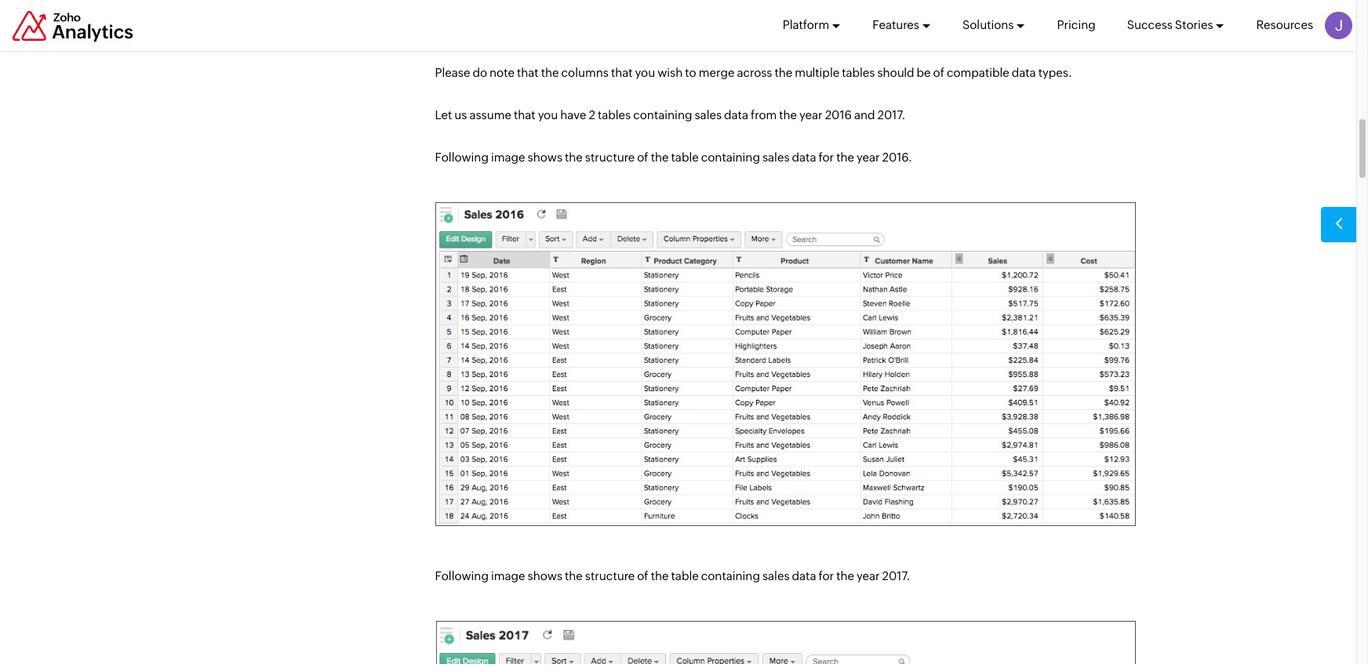 Task type: locate. For each thing, give the bounding box(es) containing it.
pricing link
[[1058, 0, 1096, 50]]

1 vertical spatial sales
[[763, 151, 790, 164]]

have
[[561, 108, 587, 122]]

multiple
[[795, 66, 840, 79]]

2 image from the top
[[491, 570, 526, 583]]

for for 2016.
[[819, 151, 834, 164]]

from
[[751, 108, 777, 122]]

merge left two
[[591, 24, 627, 37]]

2017.
[[878, 108, 906, 122], [883, 570, 911, 583]]

2 vertical spatial of
[[638, 570, 649, 583]]

data for following image shows the structure of the table containing sales data for the year 2017.
[[792, 570, 817, 583]]

1 vertical spatial year
[[857, 151, 880, 164]]

for
[[819, 151, 834, 164], [819, 570, 834, 583]]

you
[[555, 24, 575, 37], [635, 66, 656, 79], [538, 108, 558, 122]]

0 vertical spatial for
[[819, 151, 834, 164]]

tables left should
[[842, 66, 875, 79]]

following image shows the structure of the table containing sales data for the year 2016.
[[435, 151, 913, 164]]

containing
[[634, 108, 693, 122], [701, 151, 761, 164], [701, 570, 761, 583]]

wish
[[658, 66, 683, 79]]

note
[[490, 66, 515, 79]]

you right "allows"
[[555, 24, 575, 37]]

0 vertical spatial containing
[[634, 108, 693, 122]]

you left have
[[538, 108, 558, 122]]

the
[[541, 66, 559, 79], [775, 66, 793, 79], [780, 108, 798, 122], [565, 151, 583, 164], [651, 151, 669, 164], [837, 151, 855, 164], [565, 570, 583, 583], [651, 570, 669, 583], [837, 570, 855, 583]]

that for have
[[514, 108, 536, 122]]

function
[[880, 24, 927, 37]]

or
[[653, 24, 664, 37]]

1 vertical spatial following
[[435, 570, 489, 583]]

that right 'assume'
[[514, 108, 536, 122]]

containing for 2016.
[[701, 151, 761, 164]]

allows
[[518, 24, 553, 37]]

merge
[[591, 24, 627, 37], [699, 66, 735, 79]]

2016
[[825, 108, 852, 122]]

zoho
[[435, 24, 464, 37]]

2 vertical spatial sales
[[763, 570, 790, 583]]

query
[[942, 24, 976, 37]]

sales for 2017.
[[763, 570, 790, 583]]

1 vertical spatial tables
[[598, 108, 631, 122]]

2 vertical spatial year
[[857, 570, 880, 583]]

0 vertical spatial table
[[672, 151, 699, 164]]

tables right the 2
[[598, 108, 631, 122]]

analytics
[[466, 24, 516, 37]]

of for following image shows the structure of the table containing sales data for the year 2016.
[[638, 151, 649, 164]]

to up columns
[[578, 24, 589, 37]]

1 image from the top
[[491, 151, 526, 164]]

shows
[[528, 151, 563, 164], [528, 570, 563, 583]]

2 vertical spatial containing
[[701, 570, 761, 583]]

assume
[[470, 108, 512, 122]]

0 vertical spatial shows
[[528, 151, 563, 164]]

solutions
[[963, 18, 1014, 31]]

that right "note"
[[517, 66, 539, 79]]

0 vertical spatial year
[[800, 108, 823, 122]]

you left 'wish'
[[635, 66, 656, 79]]

compatible
[[947, 66, 1010, 79]]

let us assume that you have 2 tables containing sales data from the year 2016 and 2017.
[[435, 108, 906, 122]]

1 vertical spatial of
[[638, 151, 649, 164]]

merge left across
[[699, 66, 735, 79]]

sales
[[695, 108, 722, 122], [763, 151, 790, 164], [763, 570, 790, 583]]

data for following image shows the structure of the table containing sales data for the year 2016.
[[792, 151, 817, 164]]

1 vertical spatial to
[[685, 66, 697, 79]]

of for following image shows the structure of the table containing sales data for the year 2017.
[[638, 570, 649, 583]]

1 shows from the top
[[528, 151, 563, 164]]

following for following image shows the structure of the table containing sales data for the year 2017.
[[435, 570, 489, 583]]

data
[[1012, 66, 1037, 79], [724, 108, 749, 122], [792, 151, 817, 164], [792, 570, 817, 583]]

containing for 2016
[[634, 108, 693, 122]]

following for following image shows the structure of the table containing sales data for the year 2016.
[[435, 151, 489, 164]]

tables
[[842, 66, 875, 79], [598, 108, 631, 122]]

1 horizontal spatial merge
[[699, 66, 735, 79]]

0 vertical spatial image
[[491, 151, 526, 164]]

0 vertical spatial following
[[435, 151, 489, 164]]

1 vertical spatial structure
[[585, 570, 635, 583]]

1 structure from the top
[[585, 151, 635, 164]]

2 following from the top
[[435, 570, 489, 583]]

1 following from the top
[[435, 151, 489, 164]]

to
[[578, 24, 589, 37], [685, 66, 697, 79]]

do
[[473, 66, 487, 79]]

1 table from the top
[[672, 151, 699, 164]]

1 vertical spatial for
[[819, 570, 834, 583]]

0 horizontal spatial to
[[578, 24, 589, 37]]

2 table from the top
[[672, 570, 699, 583]]

sales for 2016
[[695, 108, 722, 122]]

0 vertical spatial of
[[934, 66, 945, 79]]

1 vertical spatial you
[[635, 66, 656, 79]]

that
[[517, 66, 539, 79], [611, 66, 633, 79], [514, 108, 536, 122]]

0 vertical spatial you
[[555, 24, 575, 37]]

0 vertical spatial sales
[[695, 108, 722, 122]]

2 for from the top
[[819, 570, 834, 583]]

structure for following image shows the structure of the table containing sales data for the year 2017.
[[585, 570, 635, 583]]

1 for from the top
[[819, 151, 834, 164]]

to right 'wish'
[[685, 66, 697, 79]]

table
[[672, 151, 699, 164], [672, 570, 699, 583]]

image
[[491, 151, 526, 164], [491, 570, 526, 583]]

let
[[435, 108, 452, 122]]

table for 2017.
[[672, 570, 699, 583]]

year
[[800, 108, 823, 122], [857, 151, 880, 164], [857, 570, 880, 583]]

following
[[435, 151, 489, 164], [435, 570, 489, 583]]

2
[[589, 108, 596, 122]]

of
[[934, 66, 945, 79], [638, 151, 649, 164], [638, 570, 649, 583]]

0 vertical spatial merge
[[591, 24, 627, 37]]

1 vertical spatial containing
[[701, 151, 761, 164]]

1 horizontal spatial to
[[685, 66, 697, 79]]

year for 2016
[[800, 108, 823, 122]]

2016.
[[883, 151, 913, 164]]

2 shows from the top
[[528, 570, 563, 583]]

0 vertical spatial structure
[[585, 151, 635, 164]]

image for following image shows the structure of the table containing sales data for the year 2016.
[[491, 151, 526, 164]]

1 vertical spatial merge
[[699, 66, 735, 79]]

2 structure from the top
[[585, 570, 635, 583]]

please do note that the columns that you wish to merge across the multiple tables should be of compatible data types.
[[435, 66, 1073, 79]]

0 vertical spatial to
[[578, 24, 589, 37]]

1 vertical spatial image
[[491, 570, 526, 583]]

1 vertical spatial table
[[672, 570, 699, 583]]

2 vertical spatial you
[[538, 108, 558, 122]]

should
[[878, 66, 915, 79]]

structure
[[585, 151, 635, 164], [585, 570, 635, 583]]

shows for following image shows the structure of the table containing sales data for the year 2016.
[[528, 151, 563, 164]]

for for 2017.
[[819, 570, 834, 583]]

1 vertical spatial shows
[[528, 570, 563, 583]]

1 horizontal spatial tables
[[842, 66, 875, 79]]



Task type: vqa. For each thing, say whether or not it's contained in the screenshot.
the used
no



Task type: describe. For each thing, give the bounding box(es) containing it.
jacob simon image
[[1326, 12, 1353, 39]]

columns
[[562, 66, 609, 79]]

following image shows the structure of the table containing sales data for the year 2017.
[[435, 570, 911, 583]]

more
[[667, 24, 695, 37]]

success
[[1128, 18, 1173, 31]]

us
[[455, 108, 467, 122]]

resources link
[[1257, 0, 1314, 50]]

types.
[[1039, 66, 1073, 79]]

stories
[[1176, 18, 1214, 31]]

containing for 2017.
[[701, 570, 761, 583]]

that right columns
[[611, 66, 633, 79]]

platform
[[783, 18, 830, 31]]

features
[[873, 18, 920, 31]]

table for 2016.
[[672, 151, 699, 164]]

zoho analytics logo image
[[12, 8, 133, 43]]

success stories
[[1128, 18, 1214, 31]]

year for 2016.
[[857, 151, 880, 164]]

0 horizontal spatial merge
[[591, 24, 627, 37]]

resources
[[1257, 18, 1314, 31]]

union
[[821, 24, 860, 37]]

query tables. link
[[942, 24, 1017, 37]]

sales for 2016.
[[763, 151, 790, 164]]

in
[[929, 24, 939, 37]]

image for following image shows the structure of the table containing sales data for the year 2017.
[[491, 570, 526, 583]]

that for columns
[[517, 66, 539, 79]]

and
[[855, 108, 876, 122]]

(tables)
[[746, 24, 786, 37]]

shows for following image shows the structure of the table containing sales data for the year 2017.
[[528, 570, 563, 583]]

pricing
[[1058, 18, 1096, 31]]

data for let us assume that you have 2 tables containing sales data from the year 2016 and 2017.
[[724, 108, 749, 122]]

using
[[789, 24, 819, 37]]

zoho analytics allows you to merge two or more datasets (tables) using union sql function in query tables.
[[435, 24, 1017, 37]]

be
[[917, 66, 931, 79]]

year for 2017.
[[857, 570, 880, 583]]

structure for following image shows the structure of the table containing sales data for the year 2016.
[[585, 151, 635, 164]]

across
[[737, 66, 773, 79]]

sql
[[862, 24, 878, 37]]

0 horizontal spatial tables
[[598, 108, 631, 122]]

please
[[435, 66, 470, 79]]

1 vertical spatial 2017.
[[883, 570, 911, 583]]

two
[[630, 24, 650, 37]]

0 vertical spatial 2017.
[[878, 108, 906, 122]]

0 vertical spatial tables
[[842, 66, 875, 79]]

datasets
[[698, 24, 744, 37]]

tables.
[[978, 24, 1017, 37]]



